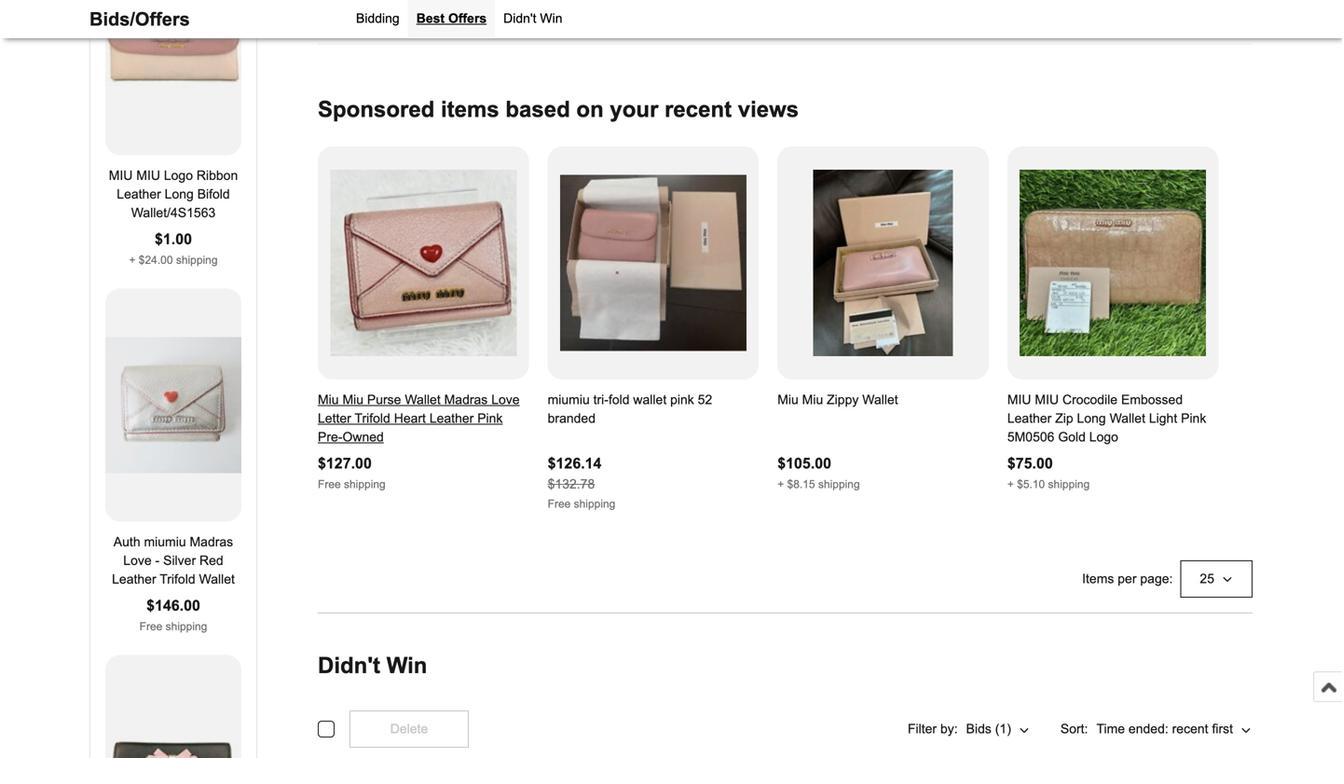 Task type: vqa. For each thing, say whether or not it's contained in the screenshot.
left "Rated"
no



Task type: locate. For each thing, give the bounding box(es) containing it.
logo right the gold
[[1090, 430, 1119, 444]]

didn't up the delete button
[[318, 653, 380, 678]]

shipping inside the $126.14 $132.78 free shipping
[[574, 497, 616, 510]]

pink right 'heart'
[[478, 411, 503, 426]]

long down the crocodile
[[1077, 411, 1107, 426]]

25
[[1200, 572, 1215, 586]]

1 horizontal spatial trifold
[[355, 411, 391, 426]]

2 horizontal spatial +
[[1008, 478, 1014, 490]]

1 horizontal spatial love
[[492, 393, 520, 407]]

free for $146.00
[[140, 620, 163, 633]]

zippy
[[827, 393, 859, 407]]

0 vertical spatial didn't
[[504, 11, 537, 26]]

0 vertical spatial logo
[[164, 168, 193, 183]]

leather up 5m0506
[[1008, 411, 1052, 426]]

0 horizontal spatial recent
[[665, 97, 732, 122]]

$126.14 $132.78 free shipping
[[548, 455, 616, 510]]

1 vertical spatial win
[[387, 653, 427, 678]]

52
[[698, 393, 713, 407]]

0 vertical spatial free
[[318, 478, 341, 490]]

recent
[[665, 97, 732, 122], [1173, 722, 1209, 736]]

madras right the purse
[[444, 393, 488, 407]]

free for $127.00
[[318, 478, 341, 490]]

$126.14 text field
[[548, 455, 602, 472]]

wallet
[[633, 393, 667, 407]]

1 horizontal spatial win
[[540, 11, 563, 26]]

1 vertical spatial free
[[548, 497, 571, 510]]

1 vertical spatial logo
[[1090, 430, 1119, 444]]

1 vertical spatial didn't
[[318, 653, 380, 678]]

+ inside $105.00 + $8.15 shipping
[[778, 478, 784, 490]]

4 miu from the left
[[803, 393, 824, 407]]

0 horizontal spatial win
[[387, 653, 427, 678]]

$75.00 + $5.10 shipping
[[1008, 455, 1090, 490]]

long inside miu miu crocodile embossed leather zip long wallet light pink 5m0506 gold logo
[[1077, 411, 1107, 426]]

1 vertical spatial madras
[[190, 535, 233, 549]]

1 horizontal spatial recent
[[1173, 722, 1209, 736]]

1 pink from the left
[[478, 411, 503, 426]]

0 horizontal spatial logo
[[164, 168, 193, 183]]

1 horizontal spatial madras
[[444, 393, 488, 407]]

shipping
[[176, 254, 218, 266], [344, 478, 386, 490], [819, 478, 860, 490], [1049, 478, 1090, 490], [574, 497, 616, 510], [166, 620, 207, 633]]

1 horizontal spatial pink
[[1181, 411, 1207, 426]]

best
[[417, 11, 445, 26]]

free shipping text field down $127.00 text field at the left bottom of the page
[[318, 478, 386, 490]]

free inside $127.00 free shipping
[[318, 478, 341, 490]]

miumiu
[[548, 393, 590, 407], [144, 535, 186, 549]]

+ $8.15 shipping text field
[[778, 478, 860, 490]]

shipping down $146.00 text field
[[166, 620, 207, 633]]

shipping down $127.00 text field at the left bottom of the page
[[344, 478, 386, 490]]

items
[[441, 97, 500, 122]]

free down $132.78
[[548, 497, 571, 510]]

free down $146.00 text field
[[140, 620, 163, 633]]

1 vertical spatial love
[[123, 553, 152, 568]]

3 miu from the left
[[778, 393, 799, 407]]

wallet down embossed
[[1110, 411, 1146, 426]]

0 vertical spatial recent
[[665, 97, 732, 122]]

leather up wallet/4s1563
[[117, 187, 161, 201]]

1 miu from the left
[[318, 393, 339, 407]]

miu
[[318, 393, 339, 407], [343, 393, 364, 407], [778, 393, 799, 407], [803, 393, 824, 407]]

love inside miu miu purse wallet madras love letter trifold heart leather pink pre-owned
[[492, 393, 520, 407]]

leather
[[117, 187, 161, 201], [430, 411, 474, 426], [1008, 411, 1052, 426], [112, 572, 156, 587]]

1 horizontal spatial logo
[[1090, 430, 1119, 444]]

free
[[318, 478, 341, 490], [548, 497, 571, 510], [140, 620, 163, 633]]

+ for $105.00
[[778, 478, 784, 490]]

didn't
[[504, 11, 537, 26], [318, 653, 380, 678]]

didn't right offers
[[504, 11, 537, 26]]

trifold
[[355, 411, 391, 426], [160, 572, 195, 587]]

sponsored
[[318, 97, 435, 122]]

wallet inside miu miu purse wallet madras love letter trifold heart leather pink pre-owned
[[405, 393, 441, 407]]

$126.14
[[548, 455, 602, 472]]

free inside the $146.00 free shipping
[[140, 620, 163, 633]]

0 horizontal spatial love
[[123, 553, 152, 568]]

wallet inside auth miumiu madras love - silver red leather trifold wallet
[[199, 572, 235, 587]]

wallet
[[405, 393, 441, 407], [863, 393, 899, 407], [1110, 411, 1146, 426], [199, 572, 235, 587]]

1 horizontal spatial long
[[1077, 411, 1107, 426]]

1 vertical spatial long
[[1077, 411, 1107, 426]]

$5.10
[[1017, 478, 1045, 490]]

bids
[[967, 722, 992, 736]]

2 vertical spatial free
[[140, 620, 163, 633]]

0 horizontal spatial pink
[[478, 411, 503, 426]]

recent right your
[[665, 97, 732, 122]]

long up wallet/4s1563
[[165, 187, 194, 201]]

filter by: bids (1)
[[908, 722, 1012, 736]]

+ left "$8.15"
[[778, 478, 784, 490]]

miu
[[109, 168, 133, 183], [136, 168, 160, 183], [1008, 393, 1032, 407], [1035, 393, 1059, 407]]

leather down -
[[112, 572, 156, 587]]

leather inside miu miu crocodile embossed leather zip long wallet light pink 5m0506 gold logo
[[1008, 411, 1052, 426]]

red
[[200, 553, 223, 568]]

branded
[[548, 411, 596, 426]]

didn't inside button
[[504, 11, 537, 26]]

0 horizontal spatial didn't win
[[318, 653, 427, 678]]

1 horizontal spatial didn't win
[[504, 11, 563, 26]]

$105.00
[[778, 455, 832, 472]]

free down $127.00
[[318, 478, 341, 490]]

wallet right the zippy
[[863, 393, 899, 407]]

shipping inside $1.00 + $24.00 shipping
[[176, 254, 218, 266]]

per
[[1118, 572, 1137, 586]]

miumiu up -
[[144, 535, 186, 549]]

madras
[[444, 393, 488, 407], [190, 535, 233, 549]]

love
[[492, 393, 520, 407], [123, 553, 152, 568]]

$146.00 free shipping
[[140, 597, 207, 633]]

0 vertical spatial madras
[[444, 393, 488, 407]]

1 vertical spatial recent
[[1173, 722, 1209, 736]]

+ inside $75.00 + $5.10 shipping
[[1008, 478, 1014, 490]]

fold
[[609, 393, 630, 407]]

0 vertical spatial trifold
[[355, 411, 391, 426]]

logo inside miu miu crocodile embossed leather zip long wallet light pink 5m0506 gold logo
[[1090, 430, 1119, 444]]

$132.78
[[548, 477, 595, 491]]

leather inside miu miu logo ribbon leather long bifold wallet/4s1563
[[117, 187, 161, 201]]

ribbon
[[197, 168, 238, 183]]

1 horizontal spatial +
[[778, 478, 784, 490]]

shipping inside $75.00 + $5.10 shipping
[[1049, 478, 1090, 490]]

shipping down $1.00 text box
[[176, 254, 218, 266]]

win up delete
[[387, 653, 427, 678]]

trifold up owned
[[355, 411, 391, 426]]

win right offers
[[540, 11, 563, 26]]

sort:
[[1061, 722, 1089, 736]]

0 horizontal spatial miumiu
[[144, 535, 186, 549]]

auth
[[114, 535, 140, 549]]

shipping right $5.10
[[1049, 478, 1090, 490]]

wallet up 'heart'
[[405, 393, 441, 407]]

0 horizontal spatial +
[[129, 254, 136, 266]]

1 vertical spatial free shipping text field
[[548, 497, 616, 510]]

0 horizontal spatial trifold
[[160, 572, 195, 587]]

logo
[[164, 168, 193, 183], [1090, 430, 1119, 444]]

first
[[1213, 722, 1234, 736]]

free shipping text field down previous price $132.78 text box
[[548, 497, 616, 510]]

1 horizontal spatial miumiu
[[548, 393, 590, 407]]

pink
[[478, 411, 503, 426], [1181, 411, 1207, 426]]

shipping inside $105.00 + $8.15 shipping
[[819, 478, 860, 490]]

madras up red at the left bottom
[[190, 535, 233, 549]]

items per page:
[[1083, 572, 1173, 586]]

1 vertical spatial miumiu
[[144, 535, 186, 549]]

owned
[[343, 430, 384, 444]]

didn't win
[[504, 11, 563, 26], [318, 653, 427, 678]]

bifold
[[197, 187, 230, 201]]

best offers button
[[408, 0, 495, 37]]

0 horizontal spatial long
[[165, 187, 194, 201]]

+ left $24.00
[[129, 254, 136, 266]]

delete button
[[350, 711, 469, 748]]

2 pink from the left
[[1181, 411, 1207, 426]]

+ for $1.00
[[129, 254, 136, 266]]

0 vertical spatial miumiu
[[548, 393, 590, 407]]

logo up wallet/4s1563
[[164, 168, 193, 183]]

wallet down red at the left bottom
[[199, 572, 235, 587]]

time
[[1097, 722, 1125, 736]]

love inside auth miumiu madras love - silver red leather trifold wallet
[[123, 553, 152, 568]]

$127.00 text field
[[318, 455, 372, 472]]

1 vertical spatial trifold
[[160, 572, 195, 587]]

$75.00
[[1008, 455, 1053, 472]]

1 horizontal spatial didn't
[[504, 11, 537, 26]]

0 horizontal spatial free shipping text field
[[318, 478, 386, 490]]

win inside button
[[540, 11, 563, 26]]

0 vertical spatial win
[[540, 11, 563, 26]]

long
[[165, 187, 194, 201], [1077, 411, 1107, 426]]

wallet/4s1563
[[131, 206, 216, 220]]

filter
[[908, 722, 937, 736]]

win
[[540, 11, 563, 26], [387, 653, 427, 678]]

+ left $5.10
[[1008, 478, 1014, 490]]

0 vertical spatial love
[[492, 393, 520, 407]]

delete
[[390, 722, 428, 736]]

$105.00 text field
[[778, 455, 832, 472]]

madras inside miu miu purse wallet madras love letter trifold heart leather pink pre-owned
[[444, 393, 488, 407]]

0 vertical spatial long
[[165, 187, 194, 201]]

leather right 'heart'
[[430, 411, 474, 426]]

$1.00
[[155, 231, 192, 248]]

0 vertical spatial didn't win
[[504, 11, 563, 26]]

recent left first
[[1173, 722, 1209, 736]]

pre-
[[318, 430, 343, 444]]

trifold down silver
[[160, 572, 195, 587]]

$127.00 free shipping
[[318, 455, 386, 490]]

0 horizontal spatial free
[[140, 620, 163, 633]]

+
[[129, 254, 136, 266], [778, 478, 784, 490], [1008, 478, 1014, 490]]

miu miu purse wallet madras love letter trifold heart leather pink pre-owned
[[318, 393, 520, 444]]

wallet inside miu miu crocodile embossed leather zip long wallet light pink 5m0506 gold logo
[[1110, 411, 1146, 426]]

+ inside $1.00 + $24.00 shipping
[[129, 254, 136, 266]]

didn't win up delete
[[318, 653, 427, 678]]

1 horizontal spatial free
[[318, 478, 341, 490]]

miumiu tri-fold wallet pink 52 branded
[[548, 393, 713, 426]]

0 horizontal spatial madras
[[190, 535, 233, 549]]

shipping right "$8.15"
[[819, 478, 860, 490]]

didn't win right offers
[[504, 11, 563, 26]]

pink right light
[[1181, 411, 1207, 426]]

shipping inside the $146.00 free shipping
[[166, 620, 207, 633]]

2 horizontal spatial free
[[548, 497, 571, 510]]

Free shipping text field
[[318, 478, 386, 490], [548, 497, 616, 510]]

shipping down previous price $132.78 text box
[[574, 497, 616, 510]]

time ended: recent first button
[[1096, 711, 1253, 748]]

miumiu up the branded
[[548, 393, 590, 407]]



Task type: describe. For each thing, give the bounding box(es) containing it.
silver
[[163, 553, 196, 568]]

1 horizontal spatial free shipping text field
[[548, 497, 616, 510]]

miumiu inside auth miumiu madras love - silver red leather trifold wallet
[[144, 535, 186, 549]]

bidding
[[356, 11, 400, 26]]

shipping for $75.00
[[1049, 478, 1090, 490]]

embossed
[[1122, 393, 1183, 407]]

sponsored items based on your recent views
[[318, 97, 799, 122]]

sort: time ended: recent first
[[1061, 722, 1234, 736]]

$24.00
[[139, 254, 173, 266]]

pink
[[670, 393, 694, 407]]

zip
[[1056, 411, 1074, 426]]

on
[[577, 97, 604, 122]]

miu miu crocodile embossed leather zip long wallet light pink 5m0506 gold logo
[[1008, 393, 1207, 444]]

offers
[[448, 11, 487, 26]]

$1.00 text field
[[155, 231, 192, 248]]

tri-
[[594, 393, 609, 407]]

shipping for $105.00
[[819, 478, 860, 490]]

items
[[1083, 572, 1115, 586]]

didn't win button
[[495, 0, 571, 37]]

25 button
[[1181, 560, 1253, 598]]

pink inside miu miu purse wallet madras love letter trifold heart leather pink pre-owned
[[478, 411, 503, 426]]

1 vertical spatial didn't win
[[318, 653, 427, 678]]

light
[[1150, 411, 1178, 426]]

bids/offers
[[90, 9, 190, 29]]

(1)
[[996, 722, 1012, 736]]

2 miu from the left
[[343, 393, 364, 407]]

previous price $132.78 text field
[[548, 477, 595, 491]]

heart
[[394, 411, 426, 426]]

shipping for $126.14
[[574, 497, 616, 510]]

leather inside miu miu purse wallet madras love letter trifold heart leather pink pre-owned
[[430, 411, 474, 426]]

based
[[506, 97, 570, 122]]

Free shipping text field
[[140, 620, 207, 633]]

shipping inside $127.00 free shipping
[[344, 478, 386, 490]]

letter
[[318, 411, 351, 426]]

crocodile
[[1063, 393, 1118, 407]]

miu miu logo ribbon leather long bifold wallet/4s1563
[[109, 168, 238, 220]]

$8.15
[[788, 478, 816, 490]]

$146.00
[[146, 597, 200, 614]]

+ for $75.00
[[1008, 478, 1014, 490]]

shipping for $1.00
[[176, 254, 218, 266]]

$105.00 + $8.15 shipping
[[778, 455, 860, 490]]

5m0506
[[1008, 430, 1055, 444]]

free inside the $126.14 $132.78 free shipping
[[548, 497, 571, 510]]

0 vertical spatial free shipping text field
[[318, 478, 386, 490]]

page:
[[1141, 572, 1173, 586]]

bids (1) button
[[966, 711, 1031, 748]]

your
[[610, 97, 659, 122]]

leather inside auth miumiu madras love - silver red leather trifold wallet
[[112, 572, 156, 587]]

bidding button
[[348, 0, 408, 37]]

purse
[[367, 393, 401, 407]]

by:
[[941, 722, 958, 736]]

-
[[155, 553, 160, 568]]

$146.00 text field
[[146, 597, 200, 614]]

madras inside auth miumiu madras love - silver red leather trifold wallet
[[190, 535, 233, 549]]

trifold inside miu miu purse wallet madras love letter trifold heart leather pink pre-owned
[[355, 411, 391, 426]]

logo inside miu miu logo ribbon leather long bifold wallet/4s1563
[[164, 168, 193, 183]]

gold
[[1059, 430, 1086, 444]]

$1.00 + $24.00 shipping
[[129, 231, 218, 266]]

miumiu inside miumiu tri-fold wallet pink 52 branded
[[548, 393, 590, 407]]

pink inside miu miu crocodile embossed leather zip long wallet light pink 5m0506 gold logo
[[1181, 411, 1207, 426]]

best offers
[[417, 11, 487, 26]]

views
[[738, 97, 799, 122]]

+ $24.00 shipping text field
[[129, 254, 218, 266]]

ended:
[[1129, 722, 1169, 736]]

trifold inside auth miumiu madras love - silver red leather trifold wallet
[[160, 572, 195, 587]]

didn't win inside didn't win button
[[504, 11, 563, 26]]

miu miu zippy wallet
[[778, 393, 899, 407]]

0 horizontal spatial didn't
[[318, 653, 380, 678]]

+ $5.10 shipping text field
[[1008, 478, 1090, 490]]

auth miumiu madras love - silver red leather trifold wallet
[[112, 535, 235, 587]]

$75.00 text field
[[1008, 455, 1053, 472]]

$127.00
[[318, 455, 372, 472]]

long inside miu miu logo ribbon leather long bifold wallet/4s1563
[[165, 187, 194, 201]]



